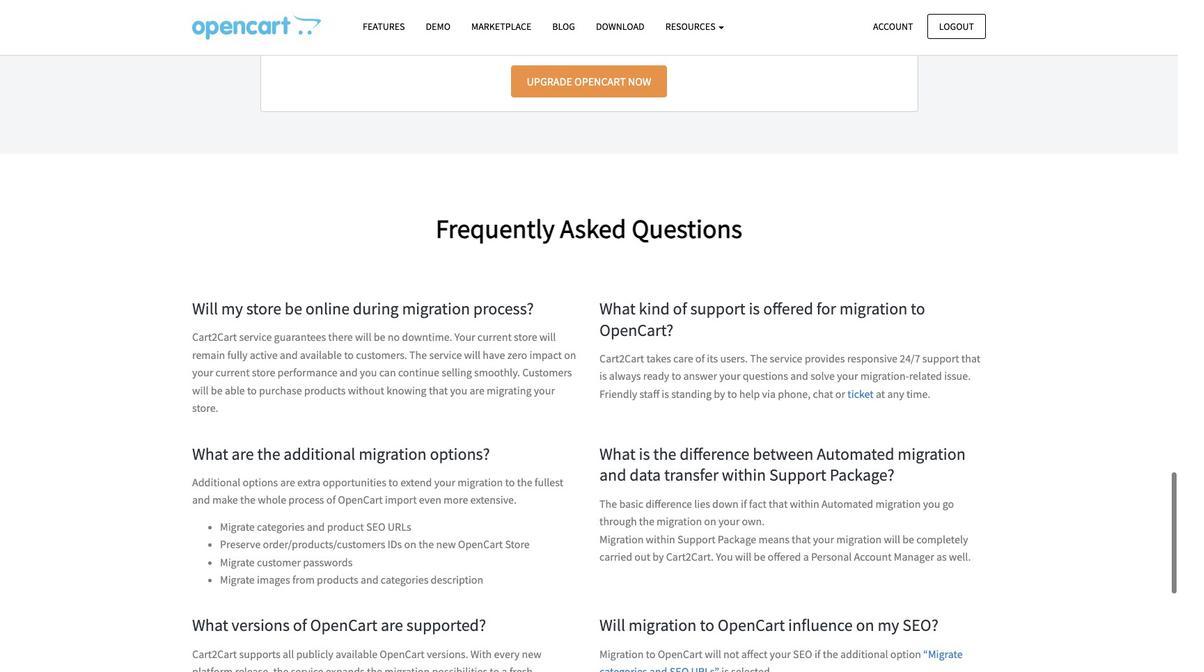 Task type: describe. For each thing, give the bounding box(es) containing it.
selling
[[442, 366, 472, 380]]

what for what are the additional migration options?
[[192, 443, 228, 465]]

you inside the basic difference lies down if fact that within automated migration you go through the migration on your own. migration within support package means that your migration will be completely carried out by cart2cart. you will be offered a personal account manager as well.
[[924, 497, 941, 511]]

if inside the basic difference lies down if fact that within automated migration you go through the migration on your own. migration within support package means that your migration will be completely carried out by cart2cart. you will be offered a personal account manager as well.
[[741, 497, 747, 511]]

passwords
[[303, 556, 353, 570]]

quick
[[440, 24, 465, 38]]

available inside cart2cart supports all publicly available opencart versions. with every new platform release, the service expands the migration possibilities to a fres
[[336, 648, 378, 662]]

publicly
[[296, 648, 334, 662]]

cart2cart supports all publicly available opencart versions. with every new platform release, the service expands the migration possibilities to a fres
[[192, 648, 542, 673]]

opencart?
[[600, 319, 674, 341]]

be up guarantees
[[285, 298, 302, 320]]

opencart up "publicly"
[[310, 615, 378, 637]]

migration inside "what kind of support is offered for migration to opencart?"
[[840, 298, 908, 320]]

to inside upgrade your current opencart in quick and simple way! move all your ecommerce data to the latest opencart version with minimum efforts. get updated with cart2cart!
[[690, 24, 700, 38]]

remain
[[192, 348, 225, 362]]

will down package
[[736, 551, 752, 565]]

will up impact
[[540, 330, 556, 344]]

migration inside what is the difference between automated migration and data transfer within support package?
[[898, 443, 966, 465]]

migration up downtime.
[[402, 298, 470, 320]]

your up or on the bottom right
[[837, 370, 859, 383]]

that inside 'cart2cart service guarantees there will be no downtime. your current store will remain fully active and available to customers. the service will have zero impact on your current store performance and you can continue selling smoothly. customers will be able to purchase products without knowing that you are migrating your store.'
[[429, 384, 448, 398]]

the inside migrate categories and product seo urls preserve order/products/customers ids on the new opencart store migrate customer passwords migrate images from products and categories description
[[419, 538, 434, 552]]

will my store be online during migration process?
[[192, 298, 534, 320]]

fact
[[749, 497, 767, 511]]

0 horizontal spatial my
[[221, 298, 243, 320]]

opportunities
[[323, 476, 387, 490]]

categories for migrate categories and product seo urls preserve order/products/customers ids on the new opencart store migrate customer passwords migrate images from products and categories description
[[257, 520, 305, 534]]

platform
[[192, 666, 233, 673]]

migration up personal at right
[[837, 533, 882, 547]]

all inside upgrade your current opencart in quick and simple way! move all your ecommerce data to the latest opencart version with minimum efforts. get updated with cart2cart!
[[572, 24, 583, 38]]

upgrade your current opencart in quick and simple way! move all your ecommerce data to the latest opencart version with minimum efforts. get updated with cart2cart!
[[280, 24, 899, 56]]

customers.
[[356, 348, 407, 362]]

of up "publicly"
[[293, 615, 307, 637]]

are inside 'cart2cart service guarantees there will be no downtime. your current store will remain fully active and available to customers. the service will have zero impact on your current store performance and you can continue selling smoothly. customers will be able to purchase products without knowing that you are migrating your store.'
[[470, 384, 485, 398]]

1 migrate from the top
[[220, 520, 255, 534]]

updated
[[560, 42, 599, 56]]

fullest
[[535, 476, 564, 490]]

care
[[674, 352, 694, 366]]

within inside what is the difference between automated migration and data transfer within support package?
[[722, 465, 766, 487]]

support inside "what kind of support is offered for migration to opencart?"
[[691, 298, 746, 320]]

release,
[[235, 666, 271, 673]]

by inside the basic difference lies down if fact that within automated migration you go through the migration on your own. migration within support package means that your migration will be completely carried out by cart2cart. you will be offered a personal account manager as well.
[[653, 551, 664, 565]]

the left fullest
[[517, 476, 533, 490]]

service inside cart2cart supports all publicly available opencart versions. with every new platform release, the service expands the migration possibilities to a fres
[[291, 666, 324, 673]]

able
[[225, 384, 245, 398]]

migration up urls"
[[629, 615, 697, 637]]

upgrade opencart now link
[[511, 65, 668, 97]]

affect
[[742, 648, 768, 662]]

versions
[[232, 615, 290, 637]]

extra
[[298, 476, 321, 490]]

download link
[[586, 15, 655, 39]]

the inside what is the difference between automated migration and data transfer within support package?
[[654, 443, 677, 465]]

what kind of support is offered for migration to opencart?
[[600, 298, 926, 341]]

means
[[759, 533, 790, 547]]

more
[[444, 494, 468, 507]]

questions
[[632, 212, 743, 245]]

be up manager at the right of the page
[[903, 533, 915, 547]]

product
[[327, 520, 364, 534]]

the inside cart2cart takes care of its users. the service provides responsive 24/7 support that is always ready to answer your questions and solve your migration-related issue. friendly staff is standing by to help via phone, chat or
[[750, 352, 768, 366]]

from
[[293, 574, 315, 587]]

cart2cart service guarantees there will be no downtime. your current store will remain fully active and available to customers. the service will have zero impact on your current store performance and you can continue selling smoothly. customers will be able to purchase products without knowing that you are migrating your store.
[[192, 330, 577, 415]]

logout link
[[928, 14, 986, 39]]

your inside additional options are extra opportunities to extend your migration to the fullest and make the whole process of opencart import even more extensive.
[[434, 476, 456, 490]]

without
[[348, 384, 385, 398]]

2 vertical spatial store
[[252, 366, 275, 380]]

will for will migration to opencart influence on my seo?
[[600, 615, 626, 637]]

account inside the basic difference lies down if fact that within automated migration you go through the migration on your own. migration within support package means that your migration will be completely carried out by cart2cart. you will be offered a personal account manager as well.
[[854, 551, 892, 565]]

be left able
[[211, 384, 223, 398]]

supported?
[[407, 615, 486, 637]]

you
[[716, 551, 733, 565]]

are inside additional options are extra opportunities to extend your migration to the fullest and make the whole process of opencart import even more extensive.
[[280, 476, 295, 490]]

guarantees
[[274, 330, 326, 344]]

provides
[[805, 352, 845, 366]]

frequently asked questions
[[436, 212, 743, 245]]

data inside upgrade your current opencart in quick and simple way! move all your ecommerce data to the latest opencart version with minimum efforts. get updated with cart2cart!
[[667, 24, 688, 38]]

phone,
[[778, 387, 811, 401]]

ticket
[[848, 387, 874, 401]]

and inside "migrate categories and seo urls"
[[650, 666, 668, 673]]

no
[[388, 330, 400, 344]]

available inside 'cart2cart service guarantees there will be no downtime. your current store will remain fully active and available to customers. the service will have zero impact on your current store performance and you can continue selling smoothly. customers will be able to purchase products without knowing that you are migrating your store.'
[[300, 348, 342, 362]]

difference inside what is the difference between automated migration and data transfer within support package?
[[680, 443, 750, 465]]

knowing
[[387, 384, 427, 398]]

"migrate
[[924, 648, 963, 662]]

categories for "migrate categories and seo urls"
[[600, 666, 648, 673]]

simple
[[487, 24, 519, 38]]

lies
[[695, 497, 711, 511]]

to inside "what kind of support is offered for migration to opencart?"
[[911, 298, 926, 320]]

that inside cart2cart takes care of its users. the service provides responsive 24/7 support that is always ready to answer your questions and solve your migration-related issue. friendly staff is standing by to help via phone, chat or
[[962, 352, 981, 366]]

your left 'features' link
[[322, 24, 343, 38]]

the right expands
[[367, 666, 382, 673]]

options
[[243, 476, 278, 490]]

manager
[[894, 551, 935, 565]]

frequently
[[436, 212, 555, 245]]

and up without
[[340, 366, 358, 380]]

description
[[431, 574, 484, 587]]

0 horizontal spatial within
[[646, 533, 676, 547]]

cart2cart for will my store be online during migration process?
[[192, 330, 237, 344]]

difference inside the basic difference lies down if fact that within automated migration you go through the migration on your own. migration within support package means that your migration will be completely carried out by cart2cart. you will be offered a personal account manager as well.
[[646, 497, 693, 511]]

at
[[876, 387, 886, 401]]

marketplace link
[[461, 15, 542, 39]]

is right staff
[[662, 387, 669, 401]]

questions
[[743, 370, 789, 383]]

additional
[[192, 476, 241, 490]]

"migrate categories and seo urls" link
[[600, 648, 963, 673]]

be left no
[[374, 330, 386, 344]]

additional options are extra opportunities to extend your migration to the fullest and make the whole process of opencart import even more extensive.
[[192, 476, 564, 507]]

is inside what is the difference between automated migration and data transfer within support package?
[[639, 443, 650, 465]]

customer
[[257, 556, 301, 570]]

opencart right the latest
[[748, 24, 793, 38]]

have
[[483, 348, 505, 362]]

can
[[379, 366, 396, 380]]

urls
[[388, 520, 411, 534]]

opencart up affect at the bottom
[[718, 615, 785, 637]]

completely
[[917, 533, 969, 547]]

and up the what versions of opencart are supported?
[[361, 574, 379, 587]]

seo inside "migrate categories and seo urls"
[[670, 666, 689, 673]]

now
[[628, 74, 652, 88]]

store
[[505, 538, 530, 552]]

what versions of opencart are supported?
[[192, 615, 486, 637]]

migration inside the basic difference lies down if fact that within automated migration you go through the migration on your own. migration within support package means that your migration will be completely carried out by cart2cart. you will be offered a personal account manager as well.
[[600, 533, 644, 547]]

migration to opencart will not affect your seo if the additional option
[[600, 648, 924, 662]]

migration inside additional options are extra opportunities to extend your migration to the fullest and make the whole process of opencart import even more extensive.
[[458, 476, 503, 490]]

versions.
[[427, 648, 469, 662]]

ready
[[644, 370, 670, 383]]

of inside additional options are extra opportunities to extend your migration to the fullest and make the whole process of opencart import even more extensive.
[[327, 494, 336, 507]]

urls"
[[691, 666, 720, 673]]

logout
[[940, 20, 975, 32]]

service up selling
[[429, 348, 462, 362]]

upgrade for upgrade your current opencart in quick and simple way! move all your ecommerce data to the latest opencart version with minimum efforts. get updated with cart2cart!
[[280, 24, 319, 38]]

1 vertical spatial you
[[450, 384, 468, 398]]

all inside cart2cart supports all publicly available opencart versions. with every new platform release, the service expands the migration possibilities to a fres
[[283, 648, 294, 662]]

migration up extend
[[359, 443, 427, 465]]

in
[[428, 24, 437, 38]]

users.
[[721, 352, 748, 366]]

cart2cart for what kind of support is offered for migration to opencart?
[[600, 352, 645, 366]]

carried
[[600, 551, 633, 565]]

and down guarantees
[[280, 348, 298, 362]]

time.
[[907, 387, 931, 401]]

1 vertical spatial seo
[[794, 648, 813, 662]]

is left always
[[600, 370, 607, 383]]

cart2cart!
[[624, 42, 672, 56]]

opencart left in
[[381, 24, 426, 38]]

automated inside the basic difference lies down if fact that within automated migration you go through the migration on your own. migration within support package means that your migration will be completely carried out by cart2cart. you will be offered a personal account manager as well.
[[822, 497, 874, 511]]

your down down
[[719, 515, 740, 529]]

current inside upgrade your current opencart in quick and simple way! move all your ecommerce data to the latest opencart version with minimum efforts. get updated with cart2cart!
[[345, 24, 379, 38]]

marketplace
[[472, 20, 532, 33]]

the inside 'cart2cart service guarantees there will be no downtime. your current store will remain fully active and available to customers. the service will have zero impact on your current store performance and you can continue selling smoothly. customers will be able to purchase products without knowing that you are migrating your store.'
[[410, 348, 427, 362]]

active
[[250, 348, 278, 362]]

will up manager at the right of the page
[[884, 533, 901, 547]]

out
[[635, 551, 651, 565]]

during
[[353, 298, 399, 320]]

what for what kind of support is offered for migration to opencart?
[[600, 298, 636, 320]]

the inside the basic difference lies down if fact that within automated migration you go through the migration on your own. migration within support package means that your migration will be completely carried out by cart2cart. you will be offered a personal account manager as well.
[[600, 497, 617, 511]]

on inside 'cart2cart service guarantees there will be no downtime. your current store will remain fully active and available to customers. the service will have zero impact on your current store performance and you can continue selling smoothly. customers will be able to purchase products without knowing that you are migrating your store.'
[[564, 348, 577, 362]]

the down influence
[[823, 648, 839, 662]]

seo?
[[903, 615, 939, 637]]

will down your
[[464, 348, 481, 362]]

own.
[[742, 515, 765, 529]]

2 migration from the top
[[600, 648, 644, 662]]

takes
[[647, 352, 672, 366]]

and inside upgrade your current opencart in quick and simple way! move all your ecommerce data to the latest opencart version with minimum efforts. get updated with cart2cart!
[[467, 24, 485, 38]]



Task type: vqa. For each thing, say whether or not it's contained in the screenshot.
solve
yes



Task type: locate. For each thing, give the bounding box(es) containing it.
offered inside the basic difference lies down if fact that within automated migration you go through the migration on your own. migration within support package means that your migration will be completely carried out by cart2cart. you will be offered a personal account manager as well.
[[768, 551, 801, 565]]

0 vertical spatial account
[[874, 20, 914, 32]]

every
[[494, 648, 520, 662]]

that down selling
[[429, 384, 448, 398]]

1 vertical spatial migrate
[[220, 556, 255, 570]]

migration
[[600, 533, 644, 547], [600, 648, 644, 662]]

1 horizontal spatial support
[[770, 465, 827, 487]]

on inside the basic difference lies down if fact that within automated migration you go through the migration on your own. migration within support package means that your migration will be completely carried out by cart2cart. you will be offered a personal account manager as well.
[[705, 515, 717, 529]]

automated down ticket link
[[817, 443, 895, 465]]

0 horizontal spatial with
[[601, 42, 622, 56]]

will right there at the left of the page
[[355, 330, 372, 344]]

cart2cart up remain
[[192, 330, 237, 344]]

supports
[[239, 648, 281, 662]]

opencart inside migrate categories and product seo urls preserve order/products/customers ids on the new opencart store migrate customer passwords migrate images from products and categories description
[[458, 538, 503, 552]]

the inside upgrade your current opencart in quick and simple way! move all your ecommerce data to the latest opencart version with minimum efforts. get updated with cart2cart!
[[702, 24, 718, 38]]

0 horizontal spatial support
[[678, 533, 716, 547]]

0 horizontal spatial by
[[653, 551, 664, 565]]

migration down lies
[[657, 515, 702, 529]]

will for will my store be online during migration process?
[[192, 298, 218, 320]]

2 vertical spatial cart2cart
[[192, 648, 237, 662]]

data inside what is the difference between automated migration and data transfer within support package?
[[630, 465, 661, 487]]

1 migration from the top
[[600, 533, 644, 547]]

0 horizontal spatial if
[[741, 497, 747, 511]]

to inside cart2cart supports all publicly available opencart versions. with every new platform release, the service expands the migration possibilities to a fres
[[490, 666, 500, 673]]

is up the basic
[[639, 443, 650, 465]]

migration up go
[[898, 443, 966, 465]]

online
[[306, 298, 350, 320]]

2 vertical spatial migrate
[[220, 574, 255, 587]]

my left seo?
[[878, 615, 900, 637]]

performance
[[278, 366, 338, 380]]

to
[[690, 24, 700, 38], [911, 298, 926, 320], [344, 348, 354, 362], [672, 370, 682, 383], [247, 384, 257, 398], [728, 387, 737, 401], [389, 476, 398, 490], [505, 476, 515, 490], [700, 615, 715, 637], [646, 648, 656, 662], [490, 666, 500, 673]]

1 vertical spatial support
[[923, 352, 960, 366]]

1 vertical spatial upgrade
[[527, 74, 573, 88]]

offered left for
[[764, 298, 814, 320]]

that right the means
[[792, 533, 811, 547]]

available
[[300, 348, 342, 362], [336, 648, 378, 662]]

1 vertical spatial automated
[[822, 497, 874, 511]]

will up remain
[[192, 298, 218, 320]]

standing
[[672, 387, 712, 401]]

cart2cart up always
[[600, 352, 645, 366]]

0 horizontal spatial seo
[[366, 520, 386, 534]]

is inside "what kind of support is offered for migration to opencart?"
[[749, 298, 760, 320]]

upgrade
[[280, 24, 319, 38], [527, 74, 573, 88]]

migration inside cart2cart supports all publicly available opencart versions. with every new platform release, the service expands the migration possibilities to a fres
[[385, 666, 430, 673]]

1 vertical spatial store
[[514, 330, 538, 344]]

of inside cart2cart takes care of its users. the service provides responsive 24/7 support that is always ready to answer your questions and solve your migration-related issue. friendly staff is standing by to help via phone, chat or
[[696, 352, 705, 366]]

on down lies
[[705, 515, 717, 529]]

the down staff
[[654, 443, 677, 465]]

the down the basic
[[639, 515, 655, 529]]

continue
[[398, 366, 440, 380]]

0 horizontal spatial all
[[283, 648, 294, 662]]

1 horizontal spatial seo
[[670, 666, 689, 673]]

your right affect at the bottom
[[770, 648, 791, 662]]

2 horizontal spatial within
[[790, 497, 820, 511]]

asked
[[560, 212, 627, 245]]

by down answer
[[714, 387, 726, 401]]

friendly
[[600, 387, 638, 401]]

demo
[[426, 20, 451, 33]]

2 horizontal spatial the
[[750, 352, 768, 366]]

features
[[363, 20, 405, 33]]

between
[[753, 443, 814, 465]]

on right influence
[[857, 615, 875, 637]]

are
[[470, 384, 485, 398], [232, 443, 254, 465], [280, 476, 295, 490], [381, 615, 403, 637]]

of right kind
[[673, 298, 687, 320]]

1 vertical spatial with
[[601, 42, 622, 56]]

0 horizontal spatial data
[[630, 465, 661, 487]]

1 horizontal spatial all
[[572, 24, 583, 38]]

that right fact
[[769, 497, 788, 511]]

migrating
[[487, 384, 532, 398]]

opencart inside additional options are extra opportunities to extend your migration to the fullest and make the whole process of opencart import even more extensive.
[[338, 494, 383, 507]]

a down 'every'
[[502, 666, 507, 673]]

2 vertical spatial current
[[216, 366, 250, 380]]

1 vertical spatial offered
[[768, 551, 801, 565]]

opencart down updated at the top
[[575, 74, 626, 88]]

0 vertical spatial current
[[345, 24, 379, 38]]

store down active
[[252, 366, 275, 380]]

what for what versions of opencart are supported?
[[192, 615, 228, 637]]

new right 'every'
[[522, 648, 542, 662]]

what for what is the difference between automated migration and data transfer within support package?
[[600, 443, 636, 465]]

are up options
[[232, 443, 254, 465]]

automated inside what is the difference between automated migration and data transfer within support package?
[[817, 443, 895, 465]]

opencart inside cart2cart supports all publicly available opencart versions. with every new platform release, the service expands the migration possibilities to a fres
[[380, 648, 425, 662]]

your up updated at the top
[[586, 24, 607, 38]]

your down customers
[[534, 384, 555, 398]]

0 vertical spatial products
[[304, 384, 346, 398]]

blog
[[553, 20, 575, 33]]

0 horizontal spatial upgrade
[[280, 24, 319, 38]]

0 vertical spatial categories
[[257, 520, 305, 534]]

1 horizontal spatial with
[[831, 24, 852, 38]]

the down supports
[[273, 666, 289, 673]]

1 vertical spatial support
[[678, 533, 716, 547]]

0 horizontal spatial you
[[360, 366, 377, 380]]

2 vertical spatial seo
[[670, 666, 689, 673]]

support inside cart2cart takes care of its users. the service provides responsive 24/7 support that is always ready to answer your questions and solve your migration-related issue. friendly staff is standing by to help via phone, chat or
[[923, 352, 960, 366]]

store.
[[192, 402, 218, 415]]

data up the cart2cart! on the top right
[[667, 24, 688, 38]]

cart2cart inside cart2cart supports all publicly available opencart versions. with every new platform release, the service expands the migration possibilities to a fres
[[192, 648, 237, 662]]

minimum
[[854, 24, 899, 38]]

0 horizontal spatial a
[[502, 666, 507, 673]]

that
[[962, 352, 981, 366], [429, 384, 448, 398], [769, 497, 788, 511], [792, 533, 811, 547]]

what inside what is the difference between automated migration and data transfer within support package?
[[600, 443, 636, 465]]

1 horizontal spatial my
[[878, 615, 900, 637]]

within up fact
[[722, 465, 766, 487]]

0 vertical spatial store
[[246, 298, 282, 320]]

support up the basic difference lies down if fact that within automated migration you go through the migration on your own. migration within support package means that your migration will be completely carried out by cart2cart. you will be offered a personal account manager as well.
[[770, 465, 827, 487]]

process?
[[474, 298, 534, 320]]

account link
[[862, 14, 926, 39]]

and up order/products/customers
[[307, 520, 325, 534]]

1 horizontal spatial data
[[667, 24, 688, 38]]

all
[[572, 24, 583, 38], [283, 648, 294, 662]]

"migrate categories and seo urls"
[[600, 648, 963, 673]]

you left go
[[924, 497, 941, 511]]

a left personal at right
[[804, 551, 809, 565]]

will up urls"
[[705, 648, 722, 662]]

1 vertical spatial cart2cart
[[600, 352, 645, 366]]

1 horizontal spatial categories
[[381, 574, 429, 587]]

support
[[770, 465, 827, 487], [678, 533, 716, 547]]

3 migrate from the top
[[220, 574, 255, 587]]

any
[[888, 387, 905, 401]]

upgrade opencart now
[[527, 74, 652, 88]]

service inside cart2cart takes care of its users. the service provides responsive 24/7 support that is always ready to answer your questions and solve your migration-related issue. friendly staff is standing by to help via phone, chat or
[[770, 352, 803, 366]]

0 vertical spatial will
[[192, 298, 218, 320]]

if
[[741, 497, 747, 511], [815, 648, 821, 662]]

store up guarantees
[[246, 298, 282, 320]]

solve
[[811, 370, 835, 383]]

and inside what is the difference between automated migration and data transfer within support package?
[[600, 465, 627, 487]]

0 vertical spatial support
[[770, 465, 827, 487]]

0 vertical spatial new
[[436, 538, 456, 552]]

for
[[817, 298, 837, 320]]

2 vertical spatial within
[[646, 533, 676, 547]]

are left extra
[[280, 476, 295, 490]]

ecommerce
[[609, 24, 665, 38]]

migrate categories and product seo urls preserve order/products/customers ids on the new opencart store migrate customer passwords migrate images from products and categories description
[[220, 520, 530, 587]]

and up phone,
[[791, 370, 809, 383]]

a inside cart2cart supports all publicly available opencart versions. with every new platform release, the service expands the migration possibilities to a fres
[[502, 666, 507, 673]]

1 vertical spatial products
[[317, 574, 359, 587]]

purchase
[[259, 384, 302, 398]]

0 vertical spatial difference
[[680, 443, 750, 465]]

products inside 'cart2cart service guarantees there will be no downtime. your current store will remain fully active and available to customers. the service will have zero impact on your current store performance and you can continue selling smoothly. customers will be able to purchase products without knowing that you are migrating your store.'
[[304, 384, 346, 398]]

cart2cart.
[[666, 551, 714, 565]]

offered down the means
[[768, 551, 801, 565]]

will up the 'store.'
[[192, 384, 209, 398]]

your
[[455, 330, 476, 344]]

2 horizontal spatial seo
[[794, 648, 813, 662]]

preserve
[[220, 538, 261, 552]]

1 vertical spatial all
[[283, 648, 294, 662]]

1 horizontal spatial you
[[450, 384, 468, 398]]

process
[[289, 494, 324, 507]]

cart2cart takes care of its users. the service provides responsive 24/7 support that is always ready to answer your questions and solve your migration-related issue. friendly staff is standing by to help via phone, chat or
[[600, 352, 981, 401]]

cart2cart inside cart2cart takes care of its users. the service provides responsive 24/7 support that is always ready to answer your questions and solve your migration-related issue. friendly staff is standing by to help via phone, chat or
[[600, 352, 645, 366]]

products down performance
[[304, 384, 346, 398]]

what up additional
[[192, 443, 228, 465]]

by right out
[[653, 551, 664, 565]]

1 vertical spatial categories
[[381, 574, 429, 587]]

0 vertical spatial data
[[667, 24, 688, 38]]

well.
[[949, 551, 971, 565]]

1 horizontal spatial by
[[714, 387, 726, 401]]

the up through
[[600, 497, 617, 511]]

1 horizontal spatial upgrade
[[527, 74, 573, 88]]

migration down package?
[[876, 497, 921, 511]]

0 vertical spatial upgrade
[[280, 24, 319, 38]]

version
[[795, 24, 829, 38]]

within down what is the difference between automated migration and data transfer within support package?
[[790, 497, 820, 511]]

current
[[345, 24, 379, 38], [478, 330, 512, 344], [216, 366, 250, 380]]

1 vertical spatial migration
[[600, 648, 644, 662]]

available up expands
[[336, 648, 378, 662]]

1 vertical spatial current
[[478, 330, 512, 344]]

and up the basic
[[600, 465, 627, 487]]

automated
[[817, 443, 895, 465], [822, 497, 874, 511]]

staff
[[640, 387, 660, 401]]

opencart down opportunities
[[338, 494, 383, 507]]

your up personal at right
[[813, 533, 835, 547]]

within up out
[[646, 533, 676, 547]]

new
[[436, 538, 456, 552], [522, 648, 542, 662]]

account left manager at the right of the page
[[854, 551, 892, 565]]

of inside "what kind of support is offered for migration to opencart?"
[[673, 298, 687, 320]]

1 horizontal spatial new
[[522, 648, 542, 662]]

your down users.
[[720, 370, 741, 383]]

the up options
[[257, 443, 280, 465]]

0 vertical spatial by
[[714, 387, 726, 401]]

ticket at any time.
[[848, 387, 931, 401]]

order/products/customers
[[263, 538, 386, 552]]

products inside migrate categories and product seo urls preserve order/products/customers ids on the new opencart store migrate customer passwords migrate images from products and categories description
[[317, 574, 359, 587]]

migration-
[[861, 370, 910, 383]]

service up active
[[239, 330, 272, 344]]

what inside "what kind of support is offered for migration to opencart?"
[[600, 298, 636, 320]]

0 vertical spatial offered
[[764, 298, 814, 320]]

2 vertical spatial categories
[[600, 666, 648, 673]]

opencart up urls"
[[658, 648, 703, 662]]

a inside the basic difference lies down if fact that within automated migration you go through the migration on your own. migration within support package means that your migration will be completely carried out by cart2cart. you will be offered a personal account manager as well.
[[804, 551, 809, 565]]

move
[[545, 24, 570, 38]]

all up updated at the top
[[572, 24, 583, 38]]

1 horizontal spatial current
[[345, 24, 379, 38]]

by
[[714, 387, 726, 401], [653, 551, 664, 565]]

the inside the basic difference lies down if fact that within automated migration you go through the migration on your own. migration within support package means that your migration will be completely carried out by cart2cart. you will be offered a personal account manager as well.
[[639, 515, 655, 529]]

my
[[221, 298, 243, 320], [878, 615, 900, 637]]

2 vertical spatial you
[[924, 497, 941, 511]]

data up the basic
[[630, 465, 661, 487]]

via
[[763, 387, 776, 401]]

support up cart2cart.
[[678, 533, 716, 547]]

account left logout
[[874, 20, 914, 32]]

migration
[[402, 298, 470, 320], [840, 298, 908, 320], [359, 443, 427, 465], [898, 443, 966, 465], [458, 476, 503, 490], [876, 497, 921, 511], [657, 515, 702, 529], [837, 533, 882, 547], [629, 615, 697, 637], [385, 666, 430, 673]]

1 horizontal spatial if
[[815, 648, 821, 662]]

new inside cart2cart supports all publicly available opencart versions. with every new platform release, the service expands the migration possibilities to a fres
[[522, 648, 542, 662]]

2 horizontal spatial categories
[[600, 666, 648, 673]]

0 vertical spatial available
[[300, 348, 342, 362]]

what up the basic
[[600, 443, 636, 465]]

migration up extensive.
[[458, 476, 503, 490]]

down
[[713, 497, 739, 511]]

0 vertical spatial with
[[831, 24, 852, 38]]

categories inside "migrate categories and seo urls"
[[600, 666, 648, 673]]

upgrade inside upgrade your current opencart in quick and simple way! move all your ecommerce data to the latest opencart version with minimum efforts. get updated with cart2cart!
[[280, 24, 319, 38]]

0 vertical spatial cart2cart
[[192, 330, 237, 344]]

not
[[724, 648, 740, 662]]

cart2cart for what versions of opencart are supported?
[[192, 648, 237, 662]]

get
[[542, 42, 558, 56]]

2 migrate from the top
[[220, 556, 255, 570]]

seo inside migrate categories and product seo urls preserve order/products/customers ids on the new opencart store migrate customer passwords migrate images from products and categories description
[[366, 520, 386, 534]]

options?
[[430, 443, 490, 465]]

1 vertical spatial account
[[854, 551, 892, 565]]

issue.
[[945, 370, 971, 383]]

on right ids
[[404, 538, 417, 552]]

and inside additional options are extra opportunities to extend your migration to the fullest and make the whole process of opencart import even more extensive.
[[192, 494, 210, 507]]

seo
[[366, 520, 386, 534], [794, 648, 813, 662], [670, 666, 689, 673]]

1 horizontal spatial support
[[923, 352, 960, 366]]

0 vertical spatial all
[[572, 24, 583, 38]]

seo left urls
[[366, 520, 386, 534]]

offered inside "what kind of support is offered for migration to opencart?"
[[764, 298, 814, 320]]

1 vertical spatial will
[[600, 615, 626, 637]]

downtime.
[[402, 330, 453, 344]]

cart2cart inside 'cart2cart service guarantees there will be no downtime. your current store will remain fully active and available to customers. the service will have zero impact on your current store performance and you can continue selling smoothly. customers will be able to purchase products without knowing that you are migrating your store.'
[[192, 330, 237, 344]]

whole
[[258, 494, 286, 507]]

you up without
[[360, 366, 377, 380]]

your down remain
[[192, 366, 213, 380]]

difference left lies
[[646, 497, 693, 511]]

a
[[804, 551, 809, 565], [502, 666, 507, 673]]

0 horizontal spatial the
[[410, 348, 427, 362]]

2 horizontal spatial you
[[924, 497, 941, 511]]

and
[[467, 24, 485, 38], [280, 348, 298, 362], [340, 366, 358, 380], [791, 370, 809, 383], [600, 465, 627, 487], [192, 494, 210, 507], [307, 520, 325, 534], [361, 574, 379, 587], [650, 666, 668, 673]]

cart2cart up platform
[[192, 648, 237, 662]]

and inside cart2cart takes care of its users. the service provides responsive 24/7 support that is always ready to answer your questions and solve your migration-related issue. friendly staff is standing by to help via phone, chat or
[[791, 370, 809, 383]]

always
[[609, 370, 641, 383]]

upgrade for upgrade opencart now
[[527, 74, 573, 88]]

are up cart2cart supports all publicly available opencart versions. with every new platform release, the service expands the migration possibilities to a fres
[[381, 615, 403, 637]]

1 vertical spatial if
[[815, 648, 821, 662]]

efforts.
[[507, 42, 539, 56]]

opencart left versions.
[[380, 648, 425, 662]]

on inside migrate categories and product seo urls preserve order/products/customers ids on the new opencart store migrate customer passwords migrate images from products and categories description
[[404, 538, 417, 552]]

2 horizontal spatial current
[[478, 330, 512, 344]]

are down smoothly.
[[470, 384, 485, 398]]

new inside migrate categories and product seo urls preserve order/products/customers ids on the new opencart store migrate customer passwords migrate images from products and categories description
[[436, 538, 456, 552]]

products down passwords
[[317, 574, 359, 587]]

new up description
[[436, 538, 456, 552]]

responsive
[[848, 352, 898, 366]]

0 vertical spatial you
[[360, 366, 377, 380]]

and down additional
[[192, 494, 210, 507]]

1 horizontal spatial within
[[722, 465, 766, 487]]

support inside what is the difference between automated migration and data transfer within support package?
[[770, 465, 827, 487]]

1 vertical spatial new
[[522, 648, 542, 662]]

available up performance
[[300, 348, 342, 362]]

my up the fully
[[221, 298, 243, 320]]

products
[[304, 384, 346, 398], [317, 574, 359, 587]]

1 vertical spatial my
[[878, 615, 900, 637]]

you
[[360, 366, 377, 380], [450, 384, 468, 398], [924, 497, 941, 511]]

0 vertical spatial support
[[691, 298, 746, 320]]

is
[[749, 298, 760, 320], [600, 370, 607, 383], [662, 387, 669, 401], [639, 443, 650, 465]]

1 horizontal spatial a
[[804, 551, 809, 565]]

0 horizontal spatial current
[[216, 366, 250, 380]]

the down options
[[240, 494, 256, 507]]

0 horizontal spatial support
[[691, 298, 746, 320]]

seo left urls"
[[670, 666, 689, 673]]

0 vertical spatial migrate
[[220, 520, 255, 534]]

0 vertical spatial my
[[221, 298, 243, 320]]

support inside the basic difference lies down if fact that within automated migration you go through the migration on your own. migration within support package means that your migration will be completely carried out by cart2cart. you will be offered a personal account manager as well.
[[678, 533, 716, 547]]

1 vertical spatial available
[[336, 648, 378, 662]]

or
[[836, 387, 846, 401]]

support up related at the right of the page
[[923, 352, 960, 366]]

0 vertical spatial a
[[804, 551, 809, 565]]

0 vertical spatial if
[[741, 497, 747, 511]]

1 vertical spatial data
[[630, 465, 661, 487]]

its
[[707, 352, 718, 366]]

0 horizontal spatial additional
[[284, 443, 356, 465]]

1 vertical spatial additional
[[841, 648, 889, 662]]

opencart - cart2cart migration image
[[192, 15, 321, 40]]

0 horizontal spatial categories
[[257, 520, 305, 534]]

migration down versions.
[[385, 666, 430, 673]]

will down carried
[[600, 615, 626, 637]]

1 vertical spatial within
[[790, 497, 820, 511]]

is up questions
[[749, 298, 760, 320]]

seo down influence
[[794, 648, 813, 662]]

be down the means
[[754, 551, 766, 565]]

influence
[[789, 615, 853, 637]]

0 vertical spatial additional
[[284, 443, 356, 465]]

with right version on the top right of the page
[[831, 24, 852, 38]]

1 vertical spatial difference
[[646, 497, 693, 511]]

by inside cart2cart takes care of its users. the service provides responsive 24/7 support that is always ready to answer your questions and solve your migration-related issue. friendly staff is standing by to help via phone, chat or
[[714, 387, 726, 401]]

1 vertical spatial a
[[502, 666, 507, 673]]

1 horizontal spatial will
[[600, 615, 626, 637]]

extend
[[401, 476, 432, 490]]

1 horizontal spatial additional
[[841, 648, 889, 662]]

difference
[[680, 443, 750, 465], [646, 497, 693, 511]]



